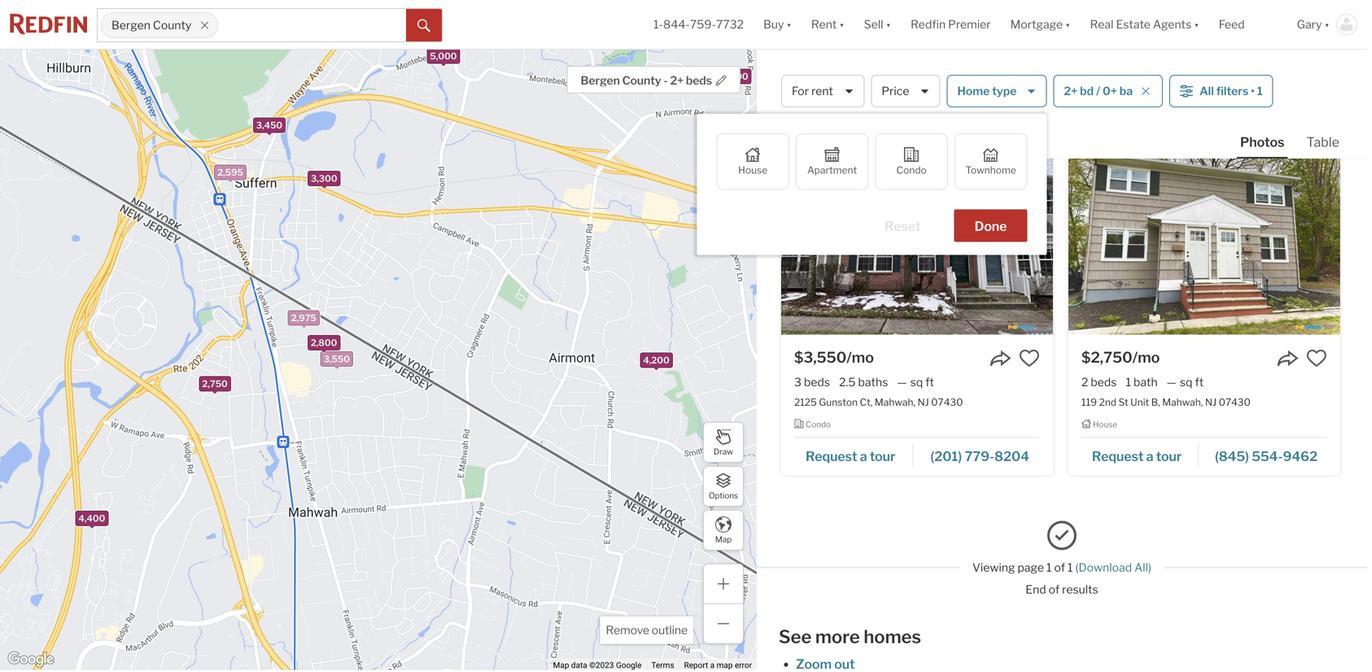 Task type: describe. For each thing, give the bounding box(es) containing it.
▾ for buy ▾
[[786, 17, 792, 31]]

0 horizontal spatial 2+
[[670, 74, 684, 87]]

results
[[1062, 583, 1098, 597]]

map region
[[0, 4, 804, 671]]

sell ▾ button
[[864, 0, 891, 49]]

• for 21 rentals •
[[842, 132, 846, 145]]

1-
[[654, 17, 663, 31]]

(201) 779-8204 link
[[913, 441, 1040, 469]]

sq for $2,750 /mo
[[1180, 376, 1193, 389]]

filters
[[1216, 84, 1249, 98]]

recommended
[[883, 131, 966, 144]]

9462
[[1283, 449, 1318, 464]]

beds up green
[[1091, 22, 1117, 36]]

gary
[[1297, 17, 1322, 31]]

house inside checkbox
[[738, 164, 768, 176]]

554-
[[1252, 449, 1283, 464]]

remove bergen county image
[[200, 20, 209, 30]]

1 horizontal spatial 3
[[1082, 22, 1089, 36]]

1 vertical spatial baths
[[858, 376, 888, 389]]

county for bergen county - 2+ beds
[[622, 74, 661, 87]]

outline
[[652, 624, 688, 638]]

for rent
[[792, 84, 833, 98]]

0 vertical spatial of
[[1054, 561, 1065, 575]]

tour right remove 2+ bd / 0+ ba image
[[1157, 95, 1183, 111]]

by
[[819, 30, 831, 42]]

favorite button checkbox
[[1019, 348, 1040, 369]]

for rent button
[[781, 75, 865, 107]]

▾ for gary ▾
[[1324, 17, 1330, 31]]

ft for $3,550 /mo
[[925, 376, 934, 389]]

759-
[[690, 17, 716, 31]]

Townhome checkbox
[[955, 133, 1027, 190]]

sort
[[854, 131, 878, 144]]

home type button
[[947, 75, 1047, 107]]

sell
[[864, 17, 883, 31]]

bath
[[1134, 376, 1158, 389]]

0 vertical spatial 2.5 baths
[[1126, 22, 1175, 36]]

request a tour for $2,750 /mo
[[1092, 449, 1182, 464]]

(201) 788-1042 link
[[1201, 87, 1327, 115]]

2125
[[794, 397, 817, 408]]

▾ for mortgage ▾
[[1065, 17, 1071, 31]]

0 horizontal spatial 3 beds
[[794, 376, 830, 389]]

(201) for (201) 779-8204
[[930, 449, 962, 464]]

844-
[[663, 17, 690, 31]]

(201) 788-1042
[[1219, 95, 1316, 111]]

1 left "bath"
[[1126, 376, 1131, 389]]

photos button
[[1237, 133, 1303, 159]]

-
[[664, 74, 668, 87]]

request for $3,550 /mo
[[806, 449, 857, 464]]

1 vertical spatial 3
[[794, 376, 802, 389]]

6,500
[[722, 71, 748, 82]]

apartment
[[807, 164, 857, 176]]

bergen for bergen county - 2+ beds
[[581, 74, 620, 87]]

3,550
[[324, 354, 350, 365]]

2+ bd / 0+ ba
[[1064, 84, 1133, 98]]

Apartment checkbox
[[796, 133, 869, 190]]

2 horizontal spatial condo
[[1093, 66, 1118, 76]]

1 horizontal spatial 2+
[[1064, 84, 1078, 98]]

sq for $3,550 /mo
[[910, 376, 923, 389]]

bergen county
[[111, 18, 192, 32]]

2nd
[[1099, 397, 1117, 408]]

(201) 779-8204
[[930, 449, 1029, 464]]

table
[[1307, 134, 1339, 150]]

end of results
[[1026, 583, 1098, 597]]

/
[[1096, 84, 1100, 98]]

county for bergen county
[[153, 18, 192, 32]]

$2,750
[[1082, 349, 1133, 367]]

2,975
[[291, 313, 316, 323]]

reset button
[[864, 210, 941, 242]]

— sq ft for $2,750 /mo
[[1167, 376, 1204, 389]]

rd,
[[1178, 43, 1192, 55]]

buy ▾ button
[[754, 0, 801, 49]]

beds up "2125"
[[804, 376, 830, 389]]

options button
[[703, 466, 744, 507]]

:
[[878, 131, 881, 144]]

2+ bd / 0+ ba button
[[1053, 75, 1163, 107]]

apartments
[[913, 66, 1017, 87]]

unit
[[1130, 397, 1149, 408]]

0 horizontal spatial 07430
[[931, 397, 963, 408]]

map button
[[703, 510, 744, 551]]

2
[[1082, 376, 1088, 389]]

21
[[781, 131, 794, 144]]

mahwah, right ct,
[[875, 397, 916, 408]]

bergen for bergen county
[[111, 18, 150, 32]]

3,450
[[256, 120, 282, 131]]

redfin premier
[[911, 17, 991, 31]]

condo inside option
[[897, 164, 927, 176]]

all)
[[1135, 561, 1152, 575]]

estate
[[1116, 17, 1151, 31]]

all
[[1200, 84, 1214, 98]]

1 vertical spatial house
[[1093, 420, 1117, 429]]

townhome
[[966, 164, 1016, 176]]

1 vertical spatial of
[[1049, 583, 1060, 597]]

st
[[1119, 397, 1128, 408]]

sell ▾
[[864, 17, 891, 31]]

all filters • 1 button
[[1169, 75, 1273, 107]]

1 right page
[[1046, 561, 1052, 575]]

rent ▾ button
[[801, 0, 854, 49]]

viewing page 1 of 1 (download all)
[[972, 561, 1152, 575]]

agents
[[1153, 17, 1192, 31]]

1 vertical spatial 2.5 baths
[[839, 376, 888, 389]]

rent inside rent ▾ dropdown button
[[811, 17, 837, 31]]

1 inside button
[[1257, 84, 1263, 98]]

redfin premier button
[[901, 0, 1001, 49]]

• for all filters • 1
[[1251, 84, 1255, 98]]

rentals
[[796, 131, 834, 144]]

5,000
[[430, 51, 457, 62]]

5 ▾ from the left
[[1194, 17, 1199, 31]]

(download
[[1075, 561, 1132, 575]]

recommended button
[[881, 130, 979, 145]]

gary ▾
[[1297, 17, 1330, 31]]

2,750
[[202, 379, 228, 390]]

google image
[[4, 649, 58, 671]]

buy ▾ button
[[763, 0, 792, 49]]

home
[[957, 84, 990, 98]]

now
[[1034, 30, 1054, 42]]

favorite button image for $2,750 /mo
[[1306, 348, 1327, 369]]

for
[[1021, 66, 1045, 87]]

end
[[1026, 583, 1046, 597]]

(201) for (201) 788-1042
[[1219, 95, 1251, 111]]

sort :
[[854, 131, 881, 144]]

▾ for rent ▾
[[839, 17, 845, 31]]



Task type: locate. For each thing, give the bounding box(es) containing it.
for
[[792, 84, 809, 98]]

submit search image
[[417, 19, 430, 32]]

6 ▾ from the left
[[1324, 17, 1330, 31]]

feed button
[[1209, 0, 1287, 49]]

0 vertical spatial house
[[738, 164, 768, 176]]

0 horizontal spatial county
[[153, 18, 192, 32]]

1 horizontal spatial rent
[[1049, 66, 1090, 87]]

tour down '119 2nd st unit b, mahwah, nj 07430'
[[1156, 449, 1182, 464]]

bergen county apartments for rent
[[781, 66, 1090, 87]]

2+ right -
[[670, 74, 684, 87]]

(845)
[[1215, 449, 1249, 464]]

— sq ft up 2125 gunston ct, mahwah, nj 07430
[[897, 376, 934, 389]]

1 horizontal spatial 2.5
[[1126, 22, 1143, 36]]

request a tour for $3,550 /mo
[[806, 449, 896, 464]]

beds right 2
[[1091, 376, 1117, 389]]

1 favorite button image from the left
[[1019, 348, 1040, 369]]

reset
[[885, 219, 921, 234]]

see more homes
[[779, 626, 921, 648]]

2 horizontal spatial —
[[1184, 22, 1194, 36]]

ft up '119 2nd st unit b, mahwah, nj 07430'
[[1195, 376, 1204, 389]]

1 vertical spatial rent
[[1049, 66, 1090, 87]]

request a tour button for $3,550 /mo
[[794, 443, 913, 467]]

119
[[1082, 397, 1097, 408]]

request a tour button for $2,750 /mo
[[1082, 443, 1199, 467]]

House checkbox
[[716, 133, 789, 190]]

2.5 up gunston
[[839, 376, 856, 389]]

mahwah, down feed
[[1194, 43, 1235, 55]]

— for $3,550 /mo
[[897, 376, 907, 389]]

a right ba
[[1148, 95, 1155, 111]]

0 horizontal spatial house
[[738, 164, 768, 176]]

2+
[[670, 74, 684, 87], [1064, 84, 1078, 98]]

2125 gunston ct, mahwah, nj 07430
[[794, 397, 963, 408]]

draw
[[714, 447, 733, 457]]

2.5 baths up mountain
[[1126, 22, 1175, 36]]

option group
[[716, 133, 1027, 190]]

dialog containing reset
[[697, 114, 1047, 255]]

ft for $2,750 /mo
[[1195, 376, 1204, 389]]

0 horizontal spatial rent
[[811, 17, 837, 31]]

1 horizontal spatial baths
[[1145, 22, 1175, 36]]

all filters • 1
[[1200, 84, 1263, 98]]

ba
[[1120, 84, 1133, 98]]

1 horizontal spatial favorite button image
[[1306, 348, 1327, 369]]

a down b,
[[1146, 449, 1154, 464]]

0 horizontal spatial condo
[[806, 420, 831, 429]]

None search field
[[218, 9, 406, 42]]

4,200
[[643, 355, 670, 366]]

1
[[1257, 84, 1263, 98], [1126, 376, 1131, 389], [1046, 561, 1052, 575], [1068, 561, 1073, 575]]

3 beds up 387 in the top right of the page
[[1082, 22, 1117, 36]]

0 vertical spatial 3 beds
[[1082, 22, 1117, 36]]

/mo for $3,550
[[847, 349, 874, 367]]

nj down feed
[[1237, 43, 1249, 55]]

condo up 0+
[[1093, 66, 1118, 76]]

3 beds up "2125"
[[794, 376, 830, 389]]

redfin
[[911, 17, 946, 31]]

sq left feed
[[1198, 22, 1210, 36]]

0 vertical spatial rent
[[811, 17, 837, 31]]

remove 2+ bd / 0+ ba image
[[1141, 86, 1151, 96]]

— up 2125 gunston ct, mahwah, nj 07430
[[897, 376, 907, 389]]

ct,
[[860, 397, 873, 408]]

1 horizontal spatial 07430
[[1219, 397, 1251, 408]]

/mo for $2,750
[[1133, 349, 1160, 367]]

rent
[[811, 84, 833, 98]]

page
[[1018, 561, 1044, 575]]

$3,550 /mo
[[794, 349, 874, 367]]

2,595
[[217, 167, 243, 178]]

1 horizontal spatial sq
[[1180, 376, 1193, 389]]

3
[[1082, 22, 1089, 36], [794, 376, 802, 389]]

07430 up (201) 788-1042 link
[[1251, 43, 1283, 55]]

• left sort at right
[[842, 132, 846, 145]]

baths up mountain
[[1145, 22, 1175, 36]]

condo down recommended
[[897, 164, 927, 176]]

county for bergen county apartments for rent
[[847, 66, 910, 87]]

1-844-759-7732
[[654, 17, 744, 31]]

1 horizontal spatial •
[[1251, 84, 1255, 98]]

1 /mo from the left
[[847, 349, 874, 367]]

ft up 2125 gunston ct, mahwah, nj 07430
[[925, 376, 934, 389]]

▾ right the by
[[839, 17, 845, 31]]

done
[[975, 219, 1007, 234]]

0 horizontal spatial •
[[842, 132, 846, 145]]

tour down 2125 gunston ct, mahwah, nj 07430
[[870, 449, 896, 464]]

0 horizontal spatial baths
[[858, 376, 888, 389]]

1 vertical spatial (201)
[[930, 449, 962, 464]]

0+
[[1103, 84, 1117, 98]]

mahwah,
[[1194, 43, 1235, 55], [875, 397, 916, 408], [1162, 397, 1203, 408]]

1 horizontal spatial nj
[[1205, 397, 1217, 408]]

mortgage
[[1010, 17, 1063, 31]]

type
[[992, 84, 1017, 98]]

▾ right agents
[[1194, 17, 1199, 31]]

request for $2,750 /mo
[[1092, 449, 1144, 464]]

▾ for sell ▾
[[886, 17, 891, 31]]

0 vertical spatial 3
[[1082, 22, 1089, 36]]

0 horizontal spatial ft
[[925, 376, 934, 389]]

788-
[[1253, 95, 1284, 111]]

mahwah, right b,
[[1162, 397, 1203, 408]]

1 horizontal spatial (201)
[[1219, 95, 1251, 111]]

3 left the real
[[1082, 22, 1089, 36]]

option group containing house
[[716, 133, 1027, 190]]

1 horizontal spatial house
[[1093, 420, 1117, 429]]

nj right ct,
[[918, 397, 929, 408]]

county inside button
[[622, 74, 661, 87]]

3 up "2125"
[[794, 376, 802, 389]]

— sq ft up '119 2nd st unit b, mahwah, nj 07430'
[[1167, 376, 1204, 389]]

(201) left 779-
[[930, 449, 962, 464]]

dialog
[[697, 114, 1047, 255]]

price button
[[871, 75, 940, 107]]

0 horizontal spatial 2.5 baths
[[839, 376, 888, 389]]

1 horizontal spatial 2.5 baths
[[1126, 22, 1175, 36]]

1 horizontal spatial county
[[622, 74, 661, 87]]

(download all) link
[[1075, 561, 1152, 575], [1075, 561, 1152, 575]]

2 ▾ from the left
[[839, 17, 845, 31]]

see
[[779, 626, 812, 648]]

homes
[[864, 626, 921, 648]]

b,
[[1151, 397, 1160, 408]]

2.5 up green
[[1126, 22, 1143, 36]]

0 horizontal spatial 3
[[794, 376, 802, 389]]

0 vertical spatial baths
[[1145, 22, 1175, 36]]

1 horizontal spatial —
[[1167, 376, 1177, 389]]

county left -
[[622, 74, 661, 87]]

0 horizontal spatial —
[[897, 376, 907, 389]]

bergen left -
[[581, 74, 620, 87]]

• inside the all filters • 1 button
[[1251, 84, 1255, 98]]

/mo up "bath"
[[1133, 349, 1160, 367]]

2 horizontal spatial ft
[[1213, 22, 1221, 36]]

county down sell ▾ button
[[847, 66, 910, 87]]

7732
[[716, 17, 744, 31]]

ft up 387 green mountain rd, mahwah, nj 07430
[[1213, 22, 1221, 36]]

viewing
[[972, 561, 1015, 575]]

• right filters at right top
[[1251, 84, 1255, 98]]

bergen county - 2+ beds
[[581, 74, 712, 87]]

0 horizontal spatial nj
[[918, 397, 929, 408]]

0 horizontal spatial 2.5
[[839, 376, 856, 389]]

favorite button checkbox
[[1306, 348, 1327, 369]]

1 vertical spatial condo
[[897, 164, 927, 176]]

0 vertical spatial condo
[[1093, 66, 1118, 76]]

1042
[[1284, 95, 1316, 111]]

bergen for bergen county apartments for rent
[[781, 66, 844, 87]]

a down ct,
[[860, 449, 867, 464]]

baths
[[1145, 22, 1175, 36], [858, 376, 888, 389]]

— sq ft for $3,550 /mo
[[897, 376, 934, 389]]

4 ▾ from the left
[[1065, 17, 1071, 31]]

beds inside bergen county - 2+ beds button
[[686, 74, 712, 87]]

real
[[1090, 17, 1114, 31]]

2 favorite button image from the left
[[1306, 348, 1327, 369]]

sq up 2125 gunston ct, mahwah, nj 07430
[[910, 376, 923, 389]]

— for $2,750 /mo
[[1167, 376, 1177, 389]]

favorite button image for $3,550 /mo
[[1019, 348, 1040, 369]]

— up '119 2nd st unit b, mahwah, nj 07430'
[[1167, 376, 1177, 389]]

2 horizontal spatial county
[[847, 66, 910, 87]]

of up the end of results
[[1054, 561, 1065, 575]]

2 vertical spatial condo
[[806, 420, 831, 429]]

bergen left remove bergen county image
[[111, 18, 150, 32]]

▾ right now
[[1065, 17, 1071, 31]]

▾ right sell
[[886, 17, 891, 31]]

sq
[[1198, 22, 1210, 36], [910, 376, 923, 389], [1180, 376, 1193, 389]]

• inside 21 rentals •
[[842, 132, 846, 145]]

387 green mountain rd, mahwah, nj 07430
[[1082, 43, 1283, 55]]

options
[[709, 491, 738, 501]]

rent ▾
[[811, 17, 845, 31]]

2 horizontal spatial nj
[[1237, 43, 1249, 55]]

1 ▾ from the left
[[786, 17, 792, 31]]

1 right filters at right top
[[1257, 84, 1263, 98]]

green
[[1102, 43, 1130, 55]]

book now
[[1008, 30, 1054, 42]]

2 horizontal spatial bergen
[[781, 66, 844, 87]]

$3,550
[[794, 349, 847, 367]]

2.5 baths
[[1126, 22, 1175, 36], [839, 376, 888, 389]]

$2,750 /mo
[[1082, 349, 1160, 367]]

price
[[882, 84, 909, 98]]

—
[[1184, 22, 1194, 36], [897, 376, 907, 389], [1167, 376, 1177, 389]]

1 horizontal spatial /mo
[[1133, 349, 1160, 367]]

tour for $3,550 /mo
[[870, 449, 896, 464]]

0 horizontal spatial sq
[[910, 376, 923, 389]]

/mo up ct,
[[847, 349, 874, 367]]

house down 2nd
[[1093, 420, 1117, 429]]

photo of 2125 gunston ct, mahwah, nj 07430 image
[[781, 135, 1053, 335]]

387
[[1082, 43, 1100, 55]]

1 horizontal spatial bergen
[[581, 74, 620, 87]]

2 horizontal spatial sq
[[1198, 22, 1210, 36]]

table button
[[1303, 133, 1343, 157]]

0 vertical spatial •
[[1251, 84, 1255, 98]]

— sq ft
[[1184, 22, 1221, 36], [897, 376, 934, 389], [1167, 376, 1204, 389]]

(845) 554-9462
[[1215, 449, 1318, 464]]

1 vertical spatial 3 beds
[[794, 376, 830, 389]]

▾ right buy
[[786, 17, 792, 31]]

house down 4,000
[[738, 164, 768, 176]]

2.5 baths up ct,
[[839, 376, 888, 389]]

beds right -
[[686, 74, 712, 87]]

1 horizontal spatial ft
[[1195, 376, 1204, 389]]

sq up '119 2nd st unit b, mahwah, nj 07430'
[[1180, 376, 1193, 389]]

sponsored by link
[[767, 30, 893, 42]]

real estate agents ▾
[[1090, 17, 1199, 31]]

1 up the end of results
[[1068, 561, 1073, 575]]

3 ▾ from the left
[[886, 17, 891, 31]]

— sq ft up rd,
[[1184, 22, 1221, 36]]

0 horizontal spatial favorite button image
[[1019, 348, 1040, 369]]

draw button
[[703, 422, 744, 463]]

a for $2,750 /mo
[[1146, 449, 1154, 464]]

0 horizontal spatial /mo
[[847, 349, 874, 367]]

bergen down sponsored by
[[781, 66, 844, 87]]

2+ left bd
[[1064, 84, 1078, 98]]

request a tour button
[[1082, 89, 1201, 114], [794, 443, 913, 467], [1082, 443, 1199, 467]]

1 horizontal spatial condo
[[897, 164, 927, 176]]

1 vertical spatial 2.5
[[839, 376, 856, 389]]

condo down "2125"
[[806, 420, 831, 429]]

buy ▾
[[763, 17, 792, 31]]

tour for $2,750 /mo
[[1156, 449, 1182, 464]]

779-
[[965, 449, 995, 464]]

sell ▾ button
[[854, 0, 901, 49]]

Condo checkbox
[[875, 133, 948, 190]]

premier
[[948, 17, 991, 31]]

of right "end"
[[1049, 583, 1060, 597]]

▾ right gary
[[1324, 17, 1330, 31]]

2 /mo from the left
[[1133, 349, 1160, 367]]

photo of 119 2nd st unit b, mahwah, nj 07430 image
[[1069, 135, 1340, 335]]

— up rd,
[[1184, 22, 1194, 36]]

favorite button image
[[1019, 348, 1040, 369], [1306, 348, 1327, 369]]

(201)
[[1219, 95, 1251, 111], [930, 449, 962, 464]]

nj right b,
[[1205, 397, 1217, 408]]

1 horizontal spatial 3 beds
[[1082, 22, 1117, 36]]

07430 up (201) 779-8204 link at the bottom right
[[931, 397, 963, 408]]

0 horizontal spatial bergen
[[111, 18, 150, 32]]

2 horizontal spatial 07430
[[1251, 43, 1283, 55]]

1 vertical spatial •
[[842, 132, 846, 145]]

baths up 2125 gunston ct, mahwah, nj 07430
[[858, 376, 888, 389]]

0 vertical spatial 2.5
[[1126, 22, 1143, 36]]

a for $3,550 /mo
[[860, 449, 867, 464]]

mountain
[[1132, 43, 1175, 55]]

remove
[[606, 624, 649, 638]]

bergen inside bergen county - 2+ beds button
[[581, 74, 620, 87]]

county left remove bergen county image
[[153, 18, 192, 32]]

(201) right the all
[[1219, 95, 1251, 111]]

0 horizontal spatial (201)
[[930, 449, 962, 464]]

3,300
[[311, 173, 337, 184]]

0 vertical spatial (201)
[[1219, 95, 1251, 111]]

07430 up the (845)
[[1219, 397, 1251, 408]]

2,800
[[311, 338, 337, 348]]

house
[[738, 164, 768, 176], [1093, 420, 1117, 429]]

1-844-759-7732 link
[[654, 17, 744, 31]]

4,400
[[78, 514, 105, 524]]

(845) 554-9462 link
[[1199, 441, 1327, 469]]



Task type: vqa. For each thing, say whether or not it's contained in the screenshot.
Minimal to the bottom
no



